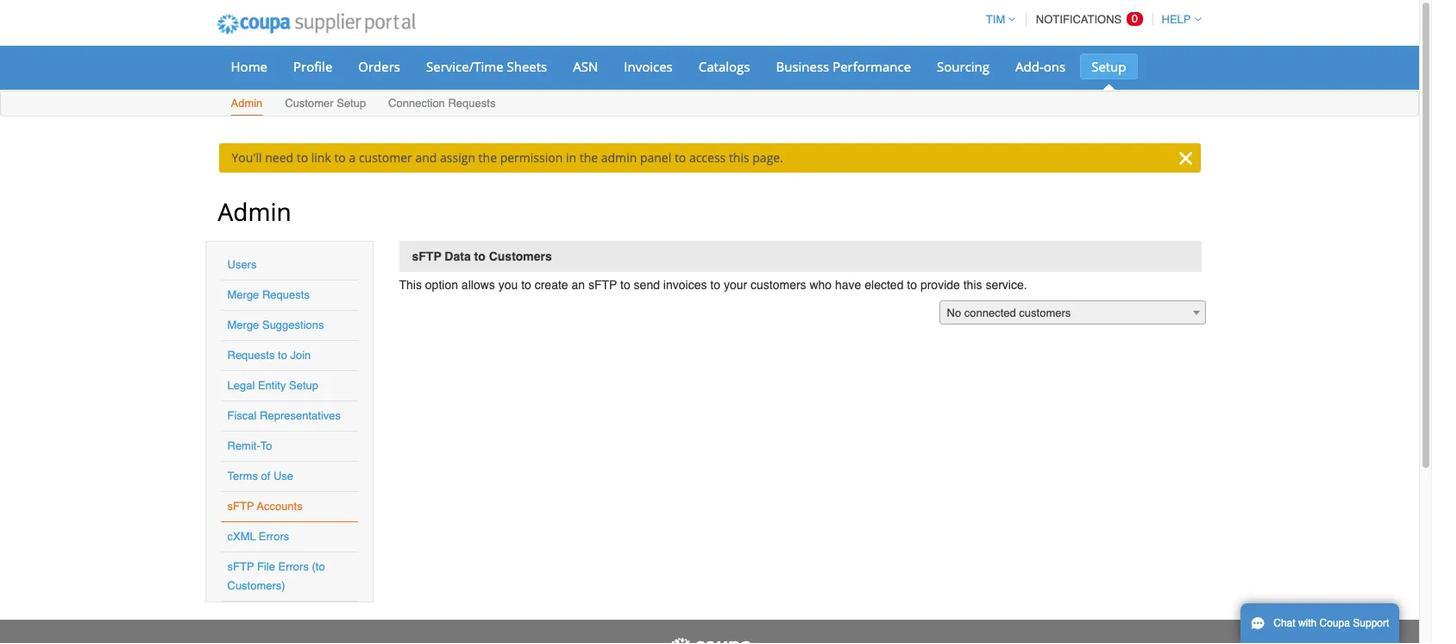 Task type: vqa. For each thing, say whether or not it's contained in the screenshot.
the middle Requests
yes



Task type: locate. For each thing, give the bounding box(es) containing it.
admin
[[231, 97, 263, 110], [218, 195, 291, 228]]

entity
[[258, 379, 286, 392]]

option
[[425, 278, 458, 292]]

setup down the join
[[289, 379, 319, 392]]

chat
[[1274, 617, 1296, 629]]

0
[[1132, 12, 1138, 25]]

1 horizontal spatial this
[[964, 278, 983, 292]]

terms of use
[[227, 470, 294, 482]]

this right provide
[[964, 278, 983, 292]]

invoices
[[624, 58, 673, 75]]

0 vertical spatial errors
[[259, 530, 289, 543]]

fiscal representatives
[[227, 409, 341, 422]]

errors
[[259, 530, 289, 543], [278, 560, 309, 573]]

1 horizontal spatial customers
[[1020, 306, 1071, 319]]

cxml errors link
[[227, 530, 289, 543]]

1 vertical spatial this
[[964, 278, 983, 292]]

legal
[[227, 379, 255, 392]]

requests to join link
[[227, 349, 311, 362]]

service/time
[[426, 58, 504, 75]]

no connected customers
[[947, 306, 1071, 319]]

sftp up 'cxml' on the bottom of page
[[227, 500, 254, 513]]

1 vertical spatial requests
[[262, 288, 310, 301]]

0 vertical spatial requests
[[448, 97, 496, 110]]

admin down home
[[231, 97, 263, 110]]

provide
[[921, 278, 960, 292]]

to left the join
[[278, 349, 287, 362]]

sftp up customers)
[[227, 560, 254, 573]]

help link
[[1154, 13, 1202, 26]]

customers
[[751, 278, 807, 292], [1020, 306, 1071, 319]]

merge down users
[[227, 288, 259, 301]]

legal entity setup link
[[227, 379, 319, 392]]

customer setup link
[[284, 93, 367, 116]]

remit-
[[227, 439, 260, 452]]

this
[[399, 278, 422, 292]]

errors down accounts
[[259, 530, 289, 543]]

permission
[[500, 149, 563, 166]]

terms
[[227, 470, 258, 482]]

1 vertical spatial coupa supplier portal image
[[667, 637, 753, 643]]

1 vertical spatial setup
[[337, 97, 366, 110]]

sftp inside the sftp file errors (to customers)
[[227, 560, 254, 573]]

0 horizontal spatial the
[[479, 149, 497, 166]]

customer
[[285, 97, 334, 110]]

setup right "customer"
[[337, 97, 366, 110]]

sourcing
[[937, 58, 990, 75]]

admin link
[[230, 93, 264, 116]]

admin down you'll on the top
[[218, 195, 291, 228]]

1 horizontal spatial the
[[580, 149, 598, 166]]

who
[[810, 278, 832, 292]]

to left your on the right top of page
[[711, 278, 721, 292]]

errors left (to
[[278, 560, 309, 573]]

requests down service/time
[[448, 97, 496, 110]]

chat with coupa support
[[1274, 617, 1390, 629]]

0 horizontal spatial this
[[729, 149, 750, 166]]

to right elected
[[907, 278, 917, 292]]

to left link
[[297, 149, 308, 166]]

page.
[[753, 149, 784, 166]]

a
[[349, 149, 356, 166]]

0 horizontal spatial coupa supplier portal image
[[205, 3, 427, 46]]

merge for merge requests
[[227, 288, 259, 301]]

1 merge from the top
[[227, 288, 259, 301]]

suggestions
[[262, 318, 324, 331]]

you'll need to link to a customer and assign the permission in the admin panel to access this page.
[[232, 149, 784, 166]]

2 vertical spatial setup
[[289, 379, 319, 392]]

to
[[260, 439, 272, 452]]

setup down notifications 0
[[1092, 58, 1127, 75]]

the
[[479, 149, 497, 166], [580, 149, 598, 166]]

customers
[[489, 249, 552, 263]]

requests up suggestions
[[262, 288, 310, 301]]

1 vertical spatial customers
[[1020, 306, 1071, 319]]

users
[[227, 258, 257, 271]]

customers left who
[[751, 278, 807, 292]]

to left send
[[621, 278, 631, 292]]

sftp accounts link
[[227, 500, 303, 513]]

requests
[[448, 97, 496, 110], [262, 288, 310, 301], [227, 349, 275, 362]]

performance
[[833, 58, 911, 75]]

sheets
[[507, 58, 547, 75]]

setup link
[[1081, 54, 1138, 79]]

home link
[[220, 54, 279, 79]]

navigation
[[979, 3, 1202, 36]]

1 vertical spatial errors
[[278, 560, 309, 573]]

setup
[[1092, 58, 1127, 75], [337, 97, 366, 110], [289, 379, 319, 392]]

sftp left data
[[412, 249, 442, 263]]

coupa supplier portal image
[[205, 3, 427, 46], [667, 637, 753, 643]]

the right the 'assign'
[[479, 149, 497, 166]]

allows
[[462, 278, 495, 292]]

customer
[[359, 149, 412, 166]]

fiscal
[[227, 409, 257, 422]]

No connected customers field
[[939, 300, 1206, 325]]

to right you
[[521, 278, 532, 292]]

sftp for sftp data to customers
[[412, 249, 442, 263]]

1 horizontal spatial coupa supplier portal image
[[667, 637, 753, 643]]

add-ons link
[[1005, 54, 1077, 79]]

connected
[[965, 306, 1016, 319]]

remit-to
[[227, 439, 272, 452]]

fiscal representatives link
[[227, 409, 341, 422]]

need
[[265, 149, 294, 166]]

access
[[690, 149, 726, 166]]

No connected customers text field
[[940, 301, 1205, 325]]

home
[[231, 58, 268, 75]]

merge
[[227, 288, 259, 301], [227, 318, 259, 331]]

requests for connection requests
[[448, 97, 496, 110]]

0 vertical spatial merge
[[227, 288, 259, 301]]

to left a
[[334, 149, 346, 166]]

requests to join
[[227, 349, 311, 362]]

to right data
[[474, 249, 486, 263]]

0 vertical spatial setup
[[1092, 58, 1127, 75]]

0 horizontal spatial customers
[[751, 278, 807, 292]]

customers)
[[227, 579, 285, 592]]

1 the from the left
[[479, 149, 497, 166]]

this left page.
[[729, 149, 750, 166]]

your
[[724, 278, 748, 292]]

you'll
[[232, 149, 262, 166]]

1 horizontal spatial setup
[[337, 97, 366, 110]]

catalogs link
[[688, 54, 762, 79]]

profile link
[[282, 54, 344, 79]]

merge down merge requests link
[[227, 318, 259, 331]]

users link
[[227, 258, 257, 271]]

help
[[1162, 13, 1191, 26]]

asn link
[[562, 54, 610, 79]]

requests up legal on the bottom
[[227, 349, 275, 362]]

1 vertical spatial merge
[[227, 318, 259, 331]]

customers down service.
[[1020, 306, 1071, 319]]

merge requests link
[[227, 288, 310, 301]]

2 merge from the top
[[227, 318, 259, 331]]

customers inside text box
[[1020, 306, 1071, 319]]

the right in
[[580, 149, 598, 166]]

0 vertical spatial customers
[[751, 278, 807, 292]]



Task type: describe. For each thing, give the bounding box(es) containing it.
sourcing link
[[926, 54, 1001, 79]]

join
[[290, 349, 311, 362]]

cxml
[[227, 530, 256, 543]]

data
[[445, 249, 471, 263]]

navigation containing notifications 0
[[979, 3, 1202, 36]]

accounts
[[257, 500, 303, 513]]

sftp data to customers
[[412, 249, 552, 263]]

chat with coupa support button
[[1241, 603, 1400, 643]]

elected
[[865, 278, 904, 292]]

requests for merge requests
[[262, 288, 310, 301]]

of
[[261, 470, 270, 482]]

invoices
[[664, 278, 707, 292]]

you
[[499, 278, 518, 292]]

sftp for sftp accounts
[[227, 500, 254, 513]]

to right the panel at the top left
[[675, 149, 686, 166]]

use
[[274, 470, 294, 482]]

legal entity setup
[[227, 379, 319, 392]]

service.
[[986, 278, 1028, 292]]

admin
[[601, 149, 637, 166]]

with
[[1299, 617, 1317, 629]]

have
[[836, 278, 862, 292]]

assign
[[440, 149, 476, 166]]

sftp right the an
[[589, 278, 617, 292]]

coupa
[[1320, 617, 1351, 629]]

0 vertical spatial this
[[729, 149, 750, 166]]

cxml errors
[[227, 530, 289, 543]]

an
[[572, 278, 585, 292]]

orders
[[358, 58, 400, 75]]

add-
[[1016, 58, 1044, 75]]

terms of use link
[[227, 470, 294, 482]]

connection requests
[[388, 97, 496, 110]]

tim
[[986, 13, 1006, 26]]

service/time sheets link
[[415, 54, 559, 79]]

1 vertical spatial admin
[[218, 195, 291, 228]]

business
[[776, 58, 830, 75]]

2 horizontal spatial setup
[[1092, 58, 1127, 75]]

2 vertical spatial requests
[[227, 349, 275, 362]]

business performance
[[776, 58, 911, 75]]

profile
[[293, 58, 333, 75]]

0 vertical spatial coupa supplier portal image
[[205, 3, 427, 46]]

asn
[[573, 58, 598, 75]]

service/time sheets
[[426, 58, 547, 75]]

invoices link
[[613, 54, 684, 79]]

sftp file errors (to customers)
[[227, 560, 325, 592]]

panel
[[640, 149, 672, 166]]

no
[[947, 306, 962, 319]]

(to
[[312, 560, 325, 573]]

notifications
[[1036, 13, 1122, 26]]

business performance link
[[765, 54, 923, 79]]

representatives
[[260, 409, 341, 422]]

this option allows you to create an sftp to send invoices to your customers who have elected to provide this service.
[[399, 278, 1028, 292]]

orders link
[[347, 54, 412, 79]]

send
[[634, 278, 660, 292]]

0 vertical spatial admin
[[231, 97, 263, 110]]

catalogs
[[699, 58, 750, 75]]

remit-to link
[[227, 439, 272, 452]]

create
[[535, 278, 568, 292]]

connection
[[388, 97, 445, 110]]

add-ons
[[1016, 58, 1066, 75]]

in
[[566, 149, 577, 166]]

2 the from the left
[[580, 149, 598, 166]]

merge suggestions
[[227, 318, 324, 331]]

ons
[[1044, 58, 1066, 75]]

connection requests link
[[388, 93, 497, 116]]

0 horizontal spatial setup
[[289, 379, 319, 392]]

tim link
[[979, 13, 1016, 26]]

merge for merge suggestions
[[227, 318, 259, 331]]

support
[[1354, 617, 1390, 629]]

sftp for sftp file errors (to customers)
[[227, 560, 254, 573]]

file
[[257, 560, 275, 573]]

errors inside the sftp file errors (to customers)
[[278, 560, 309, 573]]

sftp file errors (to customers) link
[[227, 560, 325, 592]]

and
[[416, 149, 437, 166]]

merge requests
[[227, 288, 310, 301]]

sftp accounts
[[227, 500, 303, 513]]



